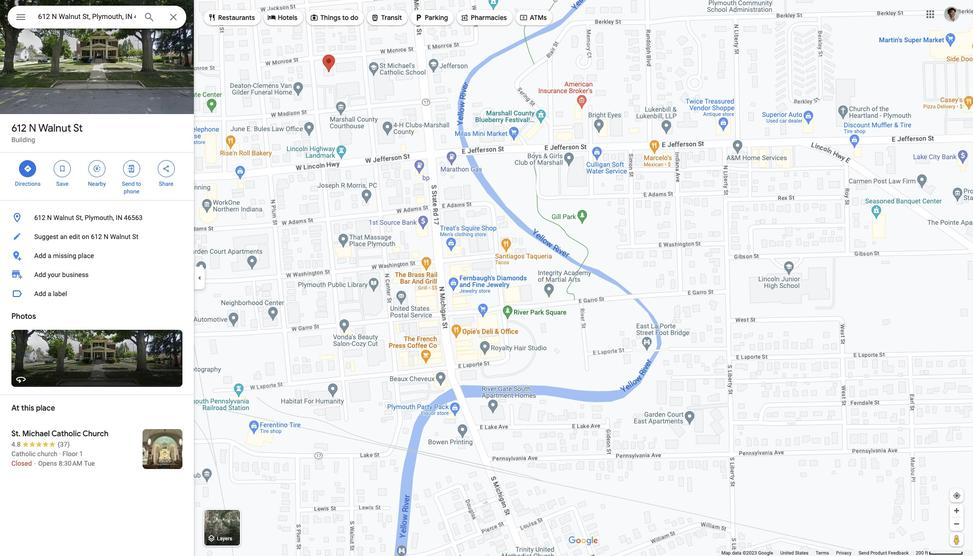 Task type: describe. For each thing, give the bounding box(es) containing it.
terms button
[[816, 550, 829, 556]]

a for missing
[[48, 252, 51, 260]]


[[127, 164, 136, 174]]

missing
[[53, 252, 76, 260]]

send product feedback
[[859, 550, 909, 556]]

st inside button
[[132, 233, 138, 241]]

200
[[916, 550, 924, 556]]

send to phone
[[122, 181, 141, 195]]

place inside button
[[78, 252, 94, 260]]

suggest
[[34, 233, 58, 241]]

united states
[[781, 550, 809, 556]]


[[93, 164, 101, 174]]

phone
[[124, 188, 139, 195]]

8:30 am
[[59, 460, 82, 467]]

add your business link
[[0, 265, 194, 284]]

atms
[[530, 13, 547, 22]]


[[310, 12, 319, 23]]

opens
[[38, 460, 57, 467]]

612 for st,
[[34, 214, 45, 222]]

walnut for st,
[[53, 214, 74, 222]]

church
[[37, 450, 58, 458]]

tue
[[84, 460, 95, 467]]


[[23, 164, 32, 174]]


[[208, 12, 216, 23]]

footer inside "google maps" element
[[722, 550, 916, 556]]

restaurants
[[218, 13, 255, 22]]

2 vertical spatial walnut
[[110, 233, 131, 241]]

add for add a missing place
[[34, 252, 46, 260]]

pharmacies
[[471, 13, 507, 22]]

nearby
[[88, 181, 106, 187]]

200 ft button
[[916, 550, 964, 556]]

hotels
[[278, 13, 298, 22]]

your
[[48, 271, 61, 279]]

catholic church · floor 1 closed ⋅ opens 8:30 am tue
[[11, 450, 95, 467]]

st inside 612 n walnut st building
[[73, 122, 83, 135]]

feedback
[[889, 550, 909, 556]]

layers
[[217, 536, 232, 542]]

map
[[722, 550, 731, 556]]


[[520, 12, 528, 23]]

do
[[350, 13, 359, 22]]

google
[[758, 550, 774, 556]]

(37)
[[58, 441, 70, 448]]

an
[[60, 233, 67, 241]]

 restaurants
[[208, 12, 255, 23]]

add a missing place button
[[0, 246, 194, 265]]

200 ft
[[916, 550, 929, 556]]

united
[[781, 550, 794, 556]]

©2023
[[743, 550, 757, 556]]

church
[[83, 429, 109, 439]]

edit
[[69, 233, 80, 241]]

add a label
[[34, 290, 67, 298]]


[[58, 164, 67, 174]]

business
[[62, 271, 89, 279]]

1
[[79, 450, 83, 458]]

walnut for st
[[38, 122, 71, 135]]

612 for st
[[11, 122, 27, 135]]

share
[[159, 181, 173, 187]]

612 n walnut st building
[[11, 122, 83, 144]]

parking
[[425, 13, 448, 22]]

at
[[11, 404, 19, 413]]

google maps element
[[0, 0, 973, 556]]

 parking
[[415, 12, 448, 23]]

a for label
[[48, 290, 51, 298]]

transit
[[381, 13, 402, 22]]

612 n walnut st main content
[[0, 0, 194, 556]]

add for add a label
[[34, 290, 46, 298]]

privacy button
[[837, 550, 852, 556]]

 atms
[[520, 12, 547, 23]]

n for st
[[29, 122, 36, 135]]

label
[[53, 290, 67, 298]]


[[415, 12, 423, 23]]

states
[[795, 550, 809, 556]]

closed
[[11, 460, 32, 467]]

 things to do
[[310, 12, 359, 23]]

 transit
[[371, 12, 402, 23]]



Task type: vqa. For each thing, say whether or not it's contained in the screenshot.
120 to the middle
no



Task type: locate. For each thing, give the bounding box(es) containing it.
floor
[[63, 450, 78, 458]]

to up phone
[[136, 181, 141, 187]]

data
[[732, 550, 742, 556]]

add down the suggest
[[34, 252, 46, 260]]

at this place
[[11, 404, 55, 413]]

on
[[82, 233, 89, 241]]

send for send product feedback
[[859, 550, 870, 556]]

product
[[871, 550, 887, 556]]

send for send to phone
[[122, 181, 135, 187]]


[[371, 12, 379, 23]]

0 vertical spatial catholic
[[51, 429, 81, 439]]

1 horizontal spatial send
[[859, 550, 870, 556]]

walnut down in
[[110, 233, 131, 241]]

46563
[[124, 214, 143, 222]]

send product feedback button
[[859, 550, 909, 556]]

united states button
[[781, 550, 809, 556]]

1 vertical spatial send
[[859, 550, 870, 556]]

things
[[320, 13, 341, 22]]

4.8 stars 37 reviews image
[[11, 440, 70, 449]]

catholic up "(37)"
[[51, 429, 81, 439]]

612 inside 612 n walnut st building
[[11, 122, 27, 135]]

2 horizontal spatial 612
[[91, 233, 102, 241]]

612 right on
[[91, 233, 102, 241]]

st. michael catholic church
[[11, 429, 109, 439]]

0 horizontal spatial n
[[29, 122, 36, 135]]

0 horizontal spatial st
[[73, 122, 83, 135]]

612 n walnut st, plymouth, in 46563 button
[[0, 208, 194, 227]]

1 horizontal spatial to
[[342, 13, 349, 22]]

n up building
[[29, 122, 36, 135]]

in
[[116, 214, 122, 222]]

map data ©2023 google
[[722, 550, 774, 556]]

st.
[[11, 429, 21, 439]]

0 vertical spatial send
[[122, 181, 135, 187]]

collapse side panel image
[[194, 273, 205, 283]]

add a label button
[[0, 284, 194, 303]]

terms
[[816, 550, 829, 556]]

footer
[[722, 550, 916, 556]]

building
[[11, 136, 35, 144]]

to
[[342, 13, 349, 22], [136, 181, 141, 187]]

2 add from the top
[[34, 271, 46, 279]]

add
[[34, 252, 46, 260], [34, 271, 46, 279], [34, 290, 46, 298]]

 search field
[[8, 6, 186, 30]]

0 horizontal spatial place
[[36, 404, 55, 413]]

privacy
[[837, 550, 852, 556]]

1 horizontal spatial st
[[132, 233, 138, 241]]

add your business
[[34, 271, 89, 279]]

0 vertical spatial a
[[48, 252, 51, 260]]

2 a from the top
[[48, 290, 51, 298]]


[[15, 10, 27, 24]]

1 vertical spatial 612
[[34, 214, 45, 222]]


[[461, 12, 469, 23]]

0 vertical spatial 612
[[11, 122, 27, 135]]

1 add from the top
[[34, 252, 46, 260]]

place right 'this'
[[36, 404, 55, 413]]

None field
[[38, 11, 136, 22]]

1 horizontal spatial 612
[[34, 214, 45, 222]]

st
[[73, 122, 83, 135], [132, 233, 138, 241]]

0 vertical spatial st
[[73, 122, 83, 135]]

4.8
[[11, 441, 21, 448]]

1 a from the top
[[48, 252, 51, 260]]

2 vertical spatial n
[[104, 233, 108, 241]]

612 up building
[[11, 122, 27, 135]]

walnut inside 612 n walnut st building
[[38, 122, 71, 135]]

catholic up "closed"
[[11, 450, 36, 458]]

send inside send to phone
[[122, 181, 135, 187]]

walnut up ''
[[38, 122, 71, 135]]

1 vertical spatial to
[[136, 181, 141, 187]]

plymouth,
[[85, 214, 114, 222]]

send inside "button"
[[859, 550, 870, 556]]

michael
[[22, 429, 50, 439]]

2 horizontal spatial n
[[104, 233, 108, 241]]

save
[[56, 181, 68, 187]]

a left missing
[[48, 252, 51, 260]]

add left label
[[34, 290, 46, 298]]

1 vertical spatial add
[[34, 271, 46, 279]]

send up phone
[[122, 181, 135, 187]]

place
[[78, 252, 94, 260], [36, 404, 55, 413]]

n down plymouth,
[[104, 233, 108, 241]]

612
[[11, 122, 27, 135], [34, 214, 45, 222], [91, 233, 102, 241]]

a left label
[[48, 290, 51, 298]]

⋅
[[34, 460, 36, 467]]

st,
[[76, 214, 83, 222]]

footer containing map data ©2023 google
[[722, 550, 916, 556]]

612 n walnut st, plymouth, in 46563
[[34, 214, 143, 222]]

1 vertical spatial a
[[48, 290, 51, 298]]

place down suggest an edit on 612 n walnut st
[[78, 252, 94, 260]]

612 inside suggest an edit on 612 n walnut st button
[[91, 233, 102, 241]]

 hotels
[[267, 12, 298, 23]]

directions
[[15, 181, 41, 187]]

zoom out image
[[954, 520, 961, 528]]

n inside the 612 n walnut st, plymouth, in 46563 button
[[47, 214, 52, 222]]

0 horizontal spatial to
[[136, 181, 141, 187]]

1 vertical spatial catholic
[[11, 450, 36, 458]]

zoom in image
[[954, 507, 961, 514]]

0 vertical spatial n
[[29, 122, 36, 135]]

0 vertical spatial add
[[34, 252, 46, 260]]

ft
[[925, 550, 929, 556]]

612 inside button
[[34, 214, 45, 222]]

n inside 612 n walnut st building
[[29, 122, 36, 135]]

show street view coverage image
[[950, 532, 964, 547]]

612 up the suggest
[[34, 214, 45, 222]]

n for st,
[[47, 214, 52, 222]]

to left do
[[342, 13, 349, 22]]

suggest an edit on 612 n walnut st
[[34, 233, 138, 241]]

2 vertical spatial add
[[34, 290, 46, 298]]

 pharmacies
[[461, 12, 507, 23]]

3 add from the top
[[34, 290, 46, 298]]

actions for 612 n walnut st region
[[0, 153, 194, 200]]

to inside send to phone
[[136, 181, 141, 187]]

suggest an edit on 612 n walnut st button
[[0, 227, 194, 246]]

send
[[122, 181, 135, 187], [859, 550, 870, 556]]

0 vertical spatial walnut
[[38, 122, 71, 135]]

add a missing place
[[34, 252, 94, 260]]

this
[[21, 404, 34, 413]]

1 horizontal spatial place
[[78, 252, 94, 260]]

1 vertical spatial walnut
[[53, 214, 74, 222]]

send left 'product'
[[859, 550, 870, 556]]

google account: tariq douglas  
(tariq.douglas@adept.ai) image
[[944, 6, 960, 22]]

add left your
[[34, 271, 46, 279]]

·
[[59, 450, 61, 458]]

n
[[29, 122, 36, 135], [47, 214, 52, 222], [104, 233, 108, 241]]

0 horizontal spatial catholic
[[11, 450, 36, 458]]

2 vertical spatial 612
[[91, 233, 102, 241]]

add for add your business
[[34, 271, 46, 279]]

none field inside 612 n walnut st, plymouth, in 46563 "field"
[[38, 11, 136, 22]]

walnut
[[38, 122, 71, 135], [53, 214, 74, 222], [110, 233, 131, 241]]

612 N Walnut St, Plymouth, IN 46563 field
[[8, 6, 186, 29]]

0 vertical spatial place
[[78, 252, 94, 260]]


[[267, 12, 276, 23]]

1 vertical spatial st
[[132, 233, 138, 241]]

 button
[[8, 6, 34, 30]]

0 horizontal spatial 612
[[11, 122, 27, 135]]

0 horizontal spatial send
[[122, 181, 135, 187]]

n up the suggest
[[47, 214, 52, 222]]

1 horizontal spatial catholic
[[51, 429, 81, 439]]

1 vertical spatial place
[[36, 404, 55, 413]]

a
[[48, 252, 51, 260], [48, 290, 51, 298]]

n inside suggest an edit on 612 n walnut st button
[[104, 233, 108, 241]]

1 horizontal spatial n
[[47, 214, 52, 222]]

photos
[[11, 312, 36, 321]]

to inside  things to do
[[342, 13, 349, 22]]

1 vertical spatial n
[[47, 214, 52, 222]]

0 vertical spatial to
[[342, 13, 349, 22]]

catholic inside "catholic church · floor 1 closed ⋅ opens 8:30 am tue"
[[11, 450, 36, 458]]


[[162, 164, 170, 174]]

show your location image
[[953, 492, 962, 500]]

walnut left st,
[[53, 214, 74, 222]]



